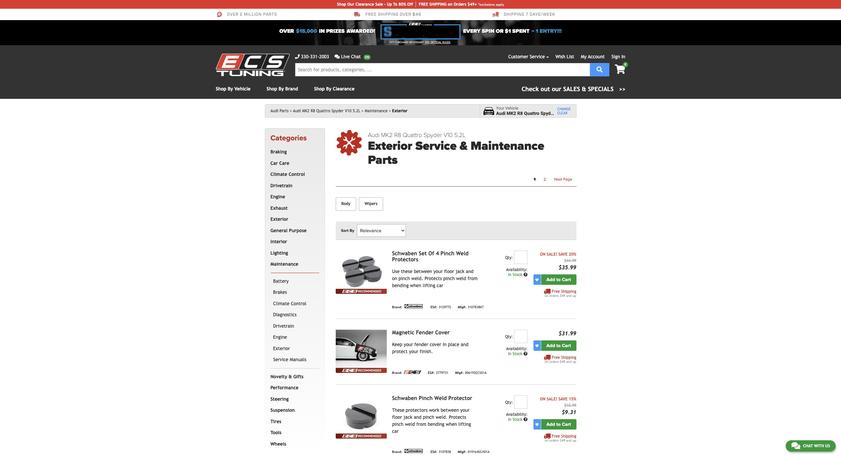 Task type: describe. For each thing, give the bounding box(es) containing it.
paginated product list navigation navigation
[[368, 175, 576, 184]]

up for $35.99
[[573, 295, 576, 298]]

apply
[[496, 3, 504, 6]]

es#: 3129772
[[431, 306, 451, 310]]

comments image for chat
[[791, 443, 800, 451]]

20%
[[569, 253, 576, 257]]

million
[[244, 12, 262, 17]]

battery link
[[272, 276, 318, 288]]

0 horizontal spatial pinch
[[419, 396, 433, 402]]

es#: 3107838
[[431, 451, 451, 455]]

official
[[430, 41, 442, 44]]

to for $9.31
[[556, 422, 561, 428]]

rules
[[442, 41, 450, 44]]

general purpose
[[270, 228, 307, 234]]

my account
[[581, 54, 605, 59]]

wish
[[556, 54, 565, 59]]

0
[[624, 63, 626, 66]]

control for diagnostics
[[291, 301, 306, 307]]

orders for $9.31
[[549, 440, 559, 443]]

shop by clearance
[[314, 86, 355, 92]]

and inside keep your fender cover in place and protect your finish.
[[461, 343, 468, 348]]

magnetic fender cover
[[392, 330, 450, 336]]

magnetic
[[392, 330, 414, 336]]

by for brand
[[279, 86, 284, 92]]

1 vertical spatial chat
[[803, 445, 813, 449]]

$1
[[505, 28, 511, 35]]

2 up from the top
[[573, 361, 576, 364]]

1 vertical spatial weld
[[434, 396, 447, 402]]

1 inside paginated product list navigation navigation
[[534, 177, 536, 182]]

climate control link for drivetrain
[[269, 169, 318, 181]]

0 vertical spatial vehicle
[[234, 86, 251, 92]]

climate control for brakes
[[273, 301, 306, 307]]

shipping down $31.99
[[561, 356, 576, 361]]

braking
[[270, 150, 287, 155]]

lighting
[[270, 251, 288, 256]]

see official rules link
[[425, 41, 450, 45]]

free down $31.99
[[552, 356, 560, 361]]

from for schwaben pinch weld protector
[[416, 422, 426, 428]]

2 cart from the top
[[562, 344, 571, 349]]

general purpose link
[[269, 226, 318, 237]]

schwaben - corporate logo image for pinch
[[404, 450, 424, 454]]

climate for brakes
[[273, 301, 289, 307]]

019164sch01a
[[468, 451, 490, 455]]

shipping 7 days/week link
[[492, 11, 555, 17]]

$15,000
[[296, 28, 317, 35]]

spin
[[482, 28, 494, 35]]

brakes
[[273, 290, 287, 296]]

shop for shop by vehicle
[[216, 86, 226, 92]]

use
[[392, 269, 400, 275]]

shop by brand
[[267, 86, 298, 92]]

330-331-2003 link
[[295, 53, 329, 60]]

pinch inside the schwaben set of 4 pinch weld protectors
[[441, 251, 454, 257]]

2 inside 2 link
[[544, 177, 546, 182]]

list
[[567, 54, 574, 59]]

weld. for set
[[411, 276, 423, 282]]

over
[[400, 12, 411, 17]]

006192ecs01a
[[465, 372, 487, 375]]

service inside service manuals link
[[273, 358, 288, 363]]

15%
[[569, 398, 576, 402]]

$35.99
[[559, 265, 576, 271]]

shipping
[[378, 12, 399, 17]]

spyder inside your vehicle audi mk2 r8 quattro spyder v10 5.2l
[[541, 111, 555, 116]]

weld for schwaben pinch weld protector
[[405, 422, 415, 428]]

0 vertical spatial 1
[[536, 28, 538, 35]]

suspension
[[270, 408, 295, 414]]

1 link
[[530, 175, 540, 184]]

lighting link
[[269, 248, 318, 259]]

fender
[[414, 343, 428, 348]]

performance link
[[269, 383, 318, 394]]

in inside keep your fender cover in place and protect your finish.
[[443, 343, 447, 348]]

& for specials
[[582, 86, 586, 93]]

body link
[[336, 198, 356, 211]]

2 to from the top
[[556, 344, 561, 349]]

sales
[[563, 86, 580, 93]]

up
[[387, 2, 392, 7]]

parts
[[263, 12, 277, 17]]

when for weld
[[446, 422, 457, 428]]

free down the on sale!                         save 15% $10.99 $9.31
[[552, 435, 560, 440]]

engine for engine link to the top
[[270, 195, 285, 200]]

audi parts link
[[270, 109, 292, 113]]

0 vertical spatial engine link
[[269, 192, 318, 203]]

$10.99
[[564, 404, 576, 409]]

0 vertical spatial drivetrain link
[[269, 181, 318, 192]]

$44.99
[[564, 259, 576, 264]]

1 vertical spatial engine link
[[272, 333, 318, 344]]

lifting for protector
[[458, 422, 471, 428]]

ecs tuning recommends this product. image for schwaben pinch weld protector
[[336, 435, 387, 440]]

mfg#: for 4
[[458, 306, 466, 310]]

these protectors work between your floor jack and pinch weld. protects pinch weld from bending when lifting car
[[392, 408, 471, 435]]

gifts
[[293, 375, 304, 380]]

1 vertical spatial es#:
[[428, 372, 435, 375]]

v10 inside your vehicle audi mk2 r8 quattro spyder v10 5.2l
[[556, 111, 564, 116]]

over for over $15,000 in prizes
[[279, 28, 294, 35]]

schwaben for schwaben pinch weld protector
[[392, 396, 417, 402]]

maintenance inside audi mk2 r8 quattro spyder v10 5.2l exterior service & maintenance parts
[[471, 139, 544, 154]]

wipers link
[[359, 198, 383, 211]]

add for $35.99
[[546, 277, 555, 283]]

between inside use these between your floor jack and on pinch weld. protects pinch weld from bending when lifting car
[[414, 269, 432, 275]]

sales & specials link
[[522, 85, 625, 94]]

manuals
[[290, 358, 306, 363]]

novelty
[[270, 375, 287, 380]]

exterior inside maintenance subcategories element
[[273, 346, 290, 352]]

wheels
[[270, 442, 286, 448]]

by for vehicle
[[228, 86, 233, 92]]

comments image for live
[[334, 54, 340, 59]]

v10 for audi mk2 r8 quattro spyder v10 5.2l exterior service & maintenance parts
[[444, 132, 453, 139]]

by right sort
[[350, 229, 354, 233]]

clearance for by
[[333, 86, 355, 92]]

2 add to cart from the top
[[546, 344, 571, 349]]

quattro for audi mk2 r8 quattro spyder v10 5.2l
[[316, 109, 330, 113]]

shipping 7 days/week
[[504, 12, 555, 17]]

sales & specials
[[563, 86, 614, 93]]

and inside use these between your floor jack and on pinch weld. protects pinch weld from bending when lifting car
[[466, 269, 474, 275]]

cart for $35.99
[[562, 277, 571, 283]]

& for gifts
[[289, 375, 292, 380]]

bending for set
[[392, 283, 409, 289]]

.
[[450, 41, 451, 44]]

magnetic fender cover link
[[392, 330, 450, 336]]

shipping inside shipping 7 days/week link
[[504, 12, 525, 17]]

live chat
[[341, 54, 361, 59]]

wish list
[[556, 54, 574, 59]]

sort
[[341, 229, 349, 233]]

performance
[[270, 386, 299, 391]]

these
[[401, 269, 412, 275]]

audi inside your vehicle audi mk2 r8 quattro spyder v10 5.2l
[[496, 111, 506, 116]]

climate control link for diagnostics
[[272, 299, 318, 310]]

qty: for on sale!                         save 15%
[[505, 401, 513, 406]]

$49 down $9.31
[[560, 440, 565, 443]]

1 vertical spatial mfg#:
[[455, 372, 464, 375]]

floor inside use these between your floor jack and on pinch weld. protects pinch weld from bending when lifting car
[[444, 269, 454, 275]]

1 vertical spatial maintenance link
[[269, 259, 318, 271]]

us
[[825, 445, 830, 449]]

availability: for $31.99
[[506, 347, 528, 352]]

keep your fender cover in place and protect your finish.
[[392, 343, 468, 355]]

service inside audi mk2 r8 quattro spyder v10 5.2l exterior service & maintenance parts
[[415, 139, 457, 154]]

add to cart button for $9.31
[[541, 420, 576, 430]]

free shipping on orders $49 and up for $9.31
[[545, 435, 576, 443]]

2 orders from the top
[[549, 361, 559, 364]]

body
[[341, 202, 351, 207]]

1 horizontal spatial maintenance
[[365, 109, 388, 113]]

search image
[[597, 66, 603, 72]]

1 vertical spatial drivetrain link
[[272, 321, 318, 333]]

stock for on sale!                         save 15%
[[513, 418, 522, 423]]

$9.31
[[562, 410, 576, 416]]

braking link
[[269, 147, 318, 158]]

schwaben pinch weld protector
[[392, 396, 472, 402]]

5.2l for audi mk2 r8 quattro spyder v10 5.2l exterior service & maintenance parts
[[454, 132, 466, 139]]

service manuals
[[273, 358, 306, 363]]

on sale!                         save 20% $44.99 $35.99
[[540, 253, 576, 271]]

0 horizontal spatial in
[[319, 28, 325, 35]]

protects for protector
[[449, 415, 466, 421]]

no
[[390, 41, 394, 44]]

2 inside over 2 million parts link
[[240, 12, 243, 17]]

car for schwaben set of 4 pinch weld protectors
[[437, 283, 443, 289]]

tools link
[[269, 428, 318, 439]]

car for schwaben pinch weld protector
[[392, 429, 399, 435]]

cart for $9.31
[[562, 422, 571, 428]]

ship
[[429, 2, 438, 7]]

from for schwaben set of 4 pinch weld protectors
[[468, 276, 478, 282]]

availability: for on sale!                         save 20%
[[506, 268, 528, 273]]

necessary.
[[409, 41, 424, 44]]

jack inside use these between your floor jack and on pinch weld. protects pinch weld from bending when lifting car
[[456, 269, 465, 275]]

80%
[[399, 2, 406, 7]]

your up protect
[[404, 343, 413, 348]]

5.2l inside your vehicle audi mk2 r8 quattro spyder v10 5.2l
[[565, 111, 574, 116]]

protects for 4
[[425, 276, 442, 282]]

service inside customer service dropdown button
[[530, 54, 545, 59]]

free ship ping on orders $49+ *exclusions apply
[[419, 2, 504, 7]]

Search text field
[[295, 63, 590, 77]]

mfg#: 019164sch01a
[[458, 451, 490, 455]]

v10 for audi mk2 r8 quattro spyder v10 5.2l
[[345, 109, 351, 113]]

on for $35.99
[[540, 253, 546, 257]]

or
[[496, 28, 504, 35]]

exterior link for purpose
[[269, 214, 318, 226]]

es#2779731 - 006192ecs01a - magnetic fender cover - keep your fender cover in place and protect your finish. - schwaben for ecs - audi bmw volkswagen mercedes benz mini image
[[336, 330, 387, 369]]

add for $9.31
[[546, 422, 555, 428]]

wheels link
[[269, 439, 318, 451]]

weld for schwaben set of 4 pinch weld protectors
[[456, 276, 466, 282]]

2779731
[[436, 372, 448, 375]]

climate control for car care
[[270, 172, 305, 177]]

r8 for audi mk2 r8 quattro spyder v10 5.2l exterior service & maintenance parts
[[394, 132, 401, 139]]

shipping down $9.31
[[561, 435, 576, 440]]

1 horizontal spatial maintenance link
[[365, 109, 391, 113]]

tires link
[[269, 417, 318, 428]]

331-
[[310, 54, 319, 59]]



Task type: locate. For each thing, give the bounding box(es) containing it.
1 schwaben from the top
[[392, 251, 417, 257]]

car down these
[[392, 429, 399, 435]]

None number field
[[514, 251, 528, 265], [514, 330, 528, 344], [514, 396, 528, 410], [514, 251, 528, 265], [514, 330, 528, 344], [514, 396, 528, 410]]

audi inside audi mk2 r8 quattro spyder v10 5.2l exterior service & maintenance parts
[[368, 132, 380, 139]]

by down "ecs tuning" image
[[228, 86, 233, 92]]

climate control link down the care
[[269, 169, 318, 181]]

1 left 2 link
[[534, 177, 536, 182]]

3 stock from the top
[[513, 418, 522, 423]]

$49 down $35.99 at the bottom of the page
[[560, 295, 565, 298]]

qty: for $31.99
[[505, 335, 513, 340]]

control down car care link
[[289, 172, 305, 177]]

lifting for 4
[[423, 283, 435, 289]]

0 vertical spatial control
[[289, 172, 305, 177]]

1 schwaben - corporate logo image from the top
[[404, 305, 424, 309]]

mk2 inside audi mk2 r8 quattro spyder v10 5.2l exterior service & maintenance parts
[[381, 132, 393, 139]]

0 vertical spatial add to cart
[[546, 277, 571, 283]]

1 horizontal spatial from
[[468, 276, 478, 282]]

2 vertical spatial availability:
[[506, 413, 528, 418]]

1 vertical spatial climate
[[273, 301, 289, 307]]

protect
[[392, 350, 408, 355]]

climate control link up diagnostics
[[272, 299, 318, 310]]

exterior link up manuals
[[272, 344, 318, 355]]

engine up exhaust
[[270, 195, 285, 200]]

$49
[[413, 12, 421, 17], [560, 295, 565, 298], [560, 361, 565, 364], [560, 440, 565, 443]]

weld. inside these protectors work between your floor jack and pinch weld. protects pinch weld from bending when lifting car
[[436, 415, 448, 421]]

in left place
[[443, 343, 447, 348]]

pinch right 4
[[441, 251, 454, 257]]

schwaben - corporate logo image left es#: 3107838
[[404, 450, 424, 454]]

categories
[[270, 134, 307, 143]]

lifting inside these protectors work between your floor jack and pinch weld. protects pinch weld from bending when lifting car
[[458, 422, 471, 428]]

1 vertical spatial bending
[[428, 422, 444, 428]]

1 add from the top
[[546, 277, 555, 283]]

add to cart down $35.99 at the bottom of the page
[[546, 277, 571, 283]]

3107838kt
[[468, 306, 484, 310]]

in for $31.99
[[508, 352, 511, 357]]

0 horizontal spatial weld
[[434, 396, 447, 402]]

question circle image
[[524, 273, 528, 277], [524, 353, 528, 357], [524, 418, 528, 422]]

stock
[[513, 273, 522, 278], [513, 352, 522, 357], [513, 418, 522, 423]]

maintenance subcategories element
[[270, 273, 319, 369]]

from inside use these between your floor jack and on pinch weld. protects pinch weld from bending when lifting car
[[468, 276, 478, 282]]

free down shop our clearance sale - up to 80% off
[[365, 12, 377, 17]]

your vehicle audi mk2 r8 quattro spyder v10 5.2l
[[496, 106, 574, 116]]

your down protector
[[460, 408, 470, 414]]

from inside these protectors work between your floor jack and pinch weld. protects pinch weld from bending when lifting car
[[416, 422, 426, 428]]

2 schwaben - corporate logo image from the top
[[404, 450, 424, 454]]

bending inside these protectors work between your floor jack and pinch weld. protects pinch weld from bending when lifting car
[[428, 422, 444, 428]]

1 brand: from the top
[[392, 306, 402, 310]]

0 horizontal spatial over
[[227, 12, 239, 17]]

2 on from the top
[[540, 398, 546, 402]]

shipping
[[504, 12, 525, 17], [561, 290, 576, 295], [561, 356, 576, 361], [561, 435, 576, 440]]

shop by brand link
[[267, 86, 298, 92]]

and inside these protectors work between your floor jack and pinch weld. protects pinch weld from bending when lifting car
[[414, 415, 421, 421]]

0 horizontal spatial clearance
[[333, 86, 355, 92]]

2 add from the top
[[546, 344, 555, 349]]

vehicle inside your vehicle audi mk2 r8 quattro spyder v10 5.2l
[[505, 106, 518, 111]]

1 add to wish list image from the top
[[535, 279, 539, 282]]

1 vertical spatial over
[[279, 28, 294, 35]]

in left prizes at the top of page
[[319, 28, 325, 35]]

0 horizontal spatial between
[[414, 269, 432, 275]]

1 question circle image from the top
[[524, 273, 528, 277]]

floor down these
[[392, 415, 402, 421]]

1 vertical spatial climate control
[[273, 301, 306, 307]]

0 horizontal spatial v10
[[345, 109, 351, 113]]

schwaben inside the schwaben set of 4 pinch weld protectors
[[392, 251, 417, 257]]

pinch
[[399, 276, 410, 282], [443, 276, 455, 282], [423, 415, 434, 421], [392, 422, 404, 428]]

cover
[[435, 330, 450, 336]]

add
[[546, 277, 555, 283], [546, 344, 555, 349], [546, 422, 555, 428]]

2 availability: from the top
[[506, 347, 528, 352]]

0 vertical spatial mfg#:
[[458, 306, 466, 310]]

sale! inside the on sale!                         save 15% $10.99 $9.31
[[547, 398, 557, 402]]

in for on sale!                         save 15%
[[508, 418, 511, 423]]

on inside the on sale!                         save 15% $10.99 $9.31
[[540, 398, 546, 402]]

free shipping on orders $49 and up down $9.31
[[545, 435, 576, 443]]

es#: for protector
[[431, 451, 437, 455]]

cart down $35.99 at the bottom of the page
[[562, 277, 571, 283]]

when down protector
[[446, 422, 457, 428]]

weld inside these protectors work between your floor jack and pinch weld. protects pinch weld from bending when lifting car
[[405, 422, 415, 428]]

1 save from the top
[[559, 253, 568, 257]]

1 horizontal spatial protects
[[449, 415, 466, 421]]

r8 inside audi mk2 r8 quattro spyder v10 5.2l exterior service & maintenance parts
[[394, 132, 401, 139]]

$31.99
[[559, 331, 576, 337]]

3 up from the top
[[573, 440, 576, 443]]

availability: for on sale!                         save 15%
[[506, 413, 528, 418]]

sale! inside on sale!                         save 20% $44.99 $35.99
[[547, 253, 557, 257]]

es#: left 2779731
[[428, 372, 435, 375]]

add to cart button for $35.99
[[541, 275, 576, 285]]

5.2l for audi mk2 r8 quattro spyder v10 5.2l
[[353, 109, 360, 113]]

2 vertical spatial ecs tuning recommends this product. image
[[336, 435, 387, 440]]

es#: for 4
[[431, 306, 437, 310]]

1 in stock from the top
[[508, 273, 524, 278]]

0 vertical spatial add
[[546, 277, 555, 283]]

mfg#: left 3107838kt
[[458, 306, 466, 310]]

climate for car care
[[270, 172, 287, 177]]

orders for $35.99
[[549, 295, 559, 298]]

comments image left chat with us
[[791, 443, 800, 451]]

0 vertical spatial in stock
[[508, 273, 524, 278]]

climate inside maintenance subcategories element
[[273, 301, 289, 307]]

between right these
[[414, 269, 432, 275]]

qty:
[[505, 256, 513, 261], [505, 335, 513, 340], [505, 401, 513, 406]]

1 horizontal spatial when
[[446, 422, 457, 428]]

your down fender
[[409, 350, 418, 355]]

fender
[[416, 330, 434, 336]]

schwaben for schwaben set of 4 pinch weld protectors
[[392, 251, 417, 257]]

*exclusions apply link
[[478, 2, 504, 7]]

0 vertical spatial floor
[[444, 269, 454, 275]]

ecs tuning image
[[216, 54, 290, 76]]

1 horizontal spatial r8
[[394, 132, 401, 139]]

to down the on sale!                         save 15% $10.99 $9.31
[[556, 422, 561, 428]]

vehicle down "ecs tuning" image
[[234, 86, 251, 92]]

parts inside audi mk2 r8 quattro spyder v10 5.2l exterior service & maintenance parts
[[368, 153, 398, 167]]

2 ecs tuning recommends this product. image from the top
[[336, 369, 387, 374]]

2 question circle image from the top
[[524, 353, 528, 357]]

tires
[[270, 420, 281, 425]]

3 question circle image from the top
[[524, 418, 528, 422]]

1 vertical spatial &
[[460, 139, 468, 154]]

prizes
[[326, 28, 345, 35]]

3 qty: from the top
[[505, 401, 513, 406]]

weld. down these
[[411, 276, 423, 282]]

general
[[270, 228, 288, 234]]

r8 inside your vehicle audi mk2 r8 quattro spyder v10 5.2l
[[517, 111, 523, 116]]

3 orders from the top
[[549, 440, 559, 443]]

shopping cart image
[[615, 65, 625, 74]]

your inside these protectors work between your floor jack and pinch weld. protects pinch weld from bending when lifting car
[[460, 408, 470, 414]]

climate down "brakes"
[[273, 301, 289, 307]]

quattro inside audi mk2 r8 quattro spyder v10 5.2l exterior service & maintenance parts
[[403, 132, 422, 139]]

2 qty: from the top
[[505, 335, 513, 340]]

climate control down "brakes" "link" on the left bottom of the page
[[273, 301, 306, 307]]

weld right 4
[[456, 251, 468, 257]]

maintenance inside category navigation element
[[270, 262, 298, 267]]

mfg#: left 019164sch01a
[[458, 451, 466, 455]]

engine inside maintenance subcategories element
[[273, 335, 287, 341]]

lifting up es#: 3129772
[[423, 283, 435, 289]]

add to cart for $35.99
[[546, 277, 571, 283]]

floor inside these protectors work between your floor jack and pinch weld. protects pinch weld from bending when lifting car
[[392, 415, 402, 421]]

3 add to cart button from the top
[[541, 420, 576, 430]]

0 horizontal spatial from
[[416, 422, 426, 428]]

1 availability: from the top
[[506, 268, 528, 273]]

add to wish list image
[[535, 424, 539, 427]]

quattro for audi mk2 r8 quattro spyder v10 5.2l exterior service & maintenance parts
[[403, 132, 422, 139]]

1 vertical spatial engine
[[273, 335, 287, 341]]

1 qty: from the top
[[505, 256, 513, 261]]

1 vertical spatial maintenance
[[471, 139, 544, 154]]

save inside the on sale!                         save 15% $10.99 $9.31
[[559, 398, 568, 402]]

phone image
[[295, 54, 300, 59]]

mfg#: for protector
[[458, 451, 466, 455]]

protects inside use these between your floor jack and on pinch weld. protects pinch weld from bending when lifting car
[[425, 276, 442, 282]]

2 in stock from the top
[[508, 352, 524, 357]]

in stock for $31.99
[[508, 352, 524, 357]]

1 right =
[[536, 28, 538, 35]]

shop inside 'shop our clearance sale - up to 80% off' link
[[337, 2, 346, 7]]

add to cart button down $9.31
[[541, 420, 576, 430]]

1 vertical spatial floor
[[392, 415, 402, 421]]

2 horizontal spatial &
[[582, 86, 586, 93]]

0 vertical spatial add to wish list image
[[535, 279, 539, 282]]

protects inside these protectors work between your floor jack and pinch weld. protects pinch weld from bending when lifting car
[[449, 415, 466, 421]]

weld. for pinch
[[436, 415, 448, 421]]

1 vertical spatial schwaben
[[392, 396, 417, 402]]

1 horizontal spatial &
[[460, 139, 468, 154]]

7
[[526, 12, 528, 17]]

2 vertical spatial mfg#:
[[458, 451, 466, 455]]

0 vertical spatial drivetrain
[[270, 183, 292, 189]]

1 vertical spatial add to cart
[[546, 344, 571, 349]]

protects down the schwaben set of 4 pinch weld protectors
[[425, 276, 442, 282]]

spyder inside audi mk2 r8 quattro spyder v10 5.2l exterior service & maintenance parts
[[424, 132, 442, 139]]

brand: for schwaben set of 4 pinch weld protectors
[[392, 306, 402, 310]]

audi mk2 r8 quattro spyder v10 5.2l exterior service & maintenance parts
[[368, 132, 544, 167]]

2 vertical spatial free shipping on orders $49 and up
[[545, 435, 576, 443]]

1 horizontal spatial weld
[[456, 251, 468, 257]]

es#3129772 - 3107838kt - schwaben set of 4 pinch weld protectors  - use these between your floor jack and on pinch weld. protects pinch weld from bending when lifting car - schwaben - audi bmw volkswagen mercedes benz mini porsche image
[[336, 251, 387, 289]]

question circle image for on sale!                         save 15%
[[524, 418, 528, 422]]

mfg#: left 006192ecs01a
[[455, 372, 464, 375]]

entry!!!
[[540, 28, 562, 35]]

3 availability: from the top
[[506, 413, 528, 418]]

comments image
[[334, 54, 340, 59], [791, 443, 800, 451]]

between inside these protectors work between your floor jack and pinch weld. protects pinch weld from bending when lifting car
[[441, 408, 459, 414]]

2 free shipping on orders $49 and up from the top
[[545, 356, 576, 364]]

add to cart down $31.99
[[546, 344, 571, 349]]

3 to from the top
[[556, 422, 561, 428]]

weld
[[456, 251, 468, 257], [434, 396, 447, 402]]

bending inside use these between your floor jack and on pinch weld. protects pinch weld from bending when lifting car
[[392, 283, 409, 289]]

weld up mfg#: 3107838kt
[[456, 276, 466, 282]]

0 vertical spatial weld
[[456, 251, 468, 257]]

car inside these protectors work between your floor jack and pinch weld. protects pinch weld from bending when lifting car
[[392, 429, 399, 435]]

climate control inside maintenance subcategories element
[[273, 301, 306, 307]]

free shipping on orders $49 and up down $35.99 at the bottom of the page
[[545, 290, 576, 298]]

in stock
[[508, 273, 524, 278], [508, 352, 524, 357], [508, 418, 524, 423]]

purpose
[[289, 228, 307, 234]]

1 vertical spatial clearance
[[333, 86, 355, 92]]

& inside audi mk2 r8 quattro spyder v10 5.2l exterior service & maintenance parts
[[460, 139, 468, 154]]

save for $9.31
[[559, 398, 568, 402]]

your inside use these between your floor jack and on pinch weld. protects pinch weld from bending when lifting car
[[434, 269, 443, 275]]

0 vertical spatial lifting
[[423, 283, 435, 289]]

jack down the schwaben set of 4 pinch weld protectors
[[456, 269, 465, 275]]

up down $31.99
[[573, 361, 576, 364]]

1 vertical spatial add
[[546, 344, 555, 349]]

2 sale! from the top
[[547, 398, 557, 402]]

save left 20%
[[559, 253, 568, 257]]

shop for shop by clearance
[[314, 86, 325, 92]]

lifting inside use these between your floor jack and on pinch weld. protects pinch weld from bending when lifting car
[[423, 283, 435, 289]]

0 horizontal spatial maintenance
[[270, 262, 298, 267]]

1 vertical spatial parts
[[368, 153, 398, 167]]

when down these
[[410, 283, 421, 289]]

*exclusions
[[478, 3, 495, 6]]

drivetrain inside maintenance subcategories element
[[273, 324, 294, 329]]

with
[[814, 445, 824, 449]]

2 vertical spatial add
[[546, 422, 555, 428]]

0 link
[[609, 62, 628, 75]]

2 schwaben from the top
[[392, 396, 417, 402]]

1 horizontal spatial over
[[279, 28, 294, 35]]

schwaben set of 4 pinch weld protectors
[[392, 251, 468, 263]]

car care link
[[269, 158, 318, 169]]

weld inside use these between your floor jack and on pinch weld. protects pinch weld from bending when lifting car
[[456, 276, 466, 282]]

0 vertical spatial climate
[[270, 172, 287, 177]]

exhaust
[[270, 206, 288, 211]]

on left 20%
[[540, 253, 546, 257]]

0 vertical spatial climate control link
[[269, 169, 318, 181]]

when inside these protectors work between your floor jack and pinch weld. protects pinch weld from bending when lifting car
[[446, 422, 457, 428]]

from up mfg#: 3107838kt
[[468, 276, 478, 282]]

1 up from the top
[[573, 295, 576, 298]]

in stock for on sale!                         save 15%
[[508, 418, 524, 423]]

over left $15,000
[[279, 28, 294, 35]]

2 right 1 link
[[544, 177, 546, 182]]

over
[[227, 12, 239, 17], [279, 28, 294, 35]]

over for over 2 million parts
[[227, 12, 239, 17]]

vehicle right your
[[505, 106, 518, 111]]

question circle image for on sale!                         save 20%
[[524, 273, 528, 277]]

comments image inside chat with us link
[[791, 443, 800, 451]]

in
[[621, 54, 625, 59], [508, 273, 511, 278], [508, 352, 511, 357], [508, 418, 511, 423]]

v10 inside audi mk2 r8 quattro spyder v10 5.2l exterior service & maintenance parts
[[444, 132, 453, 139]]

es#: left 3129772
[[431, 306, 437, 310]]

interior
[[270, 240, 287, 245]]

your down the schwaben set of 4 pinch weld protectors
[[434, 269, 443, 275]]

lifting down protector
[[458, 422, 471, 428]]

save for $35.99
[[559, 253, 568, 257]]

by for clearance
[[326, 86, 331, 92]]

on
[[448, 2, 452, 7], [392, 276, 397, 282], [545, 295, 548, 298], [545, 361, 548, 364], [545, 440, 548, 443]]

pinch up work
[[419, 396, 433, 402]]

sign in link
[[612, 54, 625, 59]]

brand
[[285, 86, 298, 92]]

$49 right over
[[413, 12, 421, 17]]

2 brand: from the top
[[392, 372, 402, 375]]

on left '15%'
[[540, 398, 546, 402]]

purchase
[[395, 41, 408, 44]]

your
[[496, 106, 504, 111]]

exterior
[[392, 109, 408, 113], [368, 139, 412, 154], [270, 217, 288, 222], [273, 346, 290, 352]]

1 add to cart button from the top
[[541, 275, 576, 285]]

2 vertical spatial &
[[289, 375, 292, 380]]

2 horizontal spatial maintenance
[[471, 139, 544, 154]]

ecs tuning recommends this product. image for schwaben set of 4 pinch weld protectors
[[336, 289, 387, 295]]

shop for shop our clearance sale - up to 80% off
[[337, 2, 346, 7]]

r8
[[311, 109, 315, 113], [517, 111, 523, 116], [394, 132, 401, 139]]

brakes link
[[272, 288, 318, 299]]

es#: left the 3107838
[[431, 451, 437, 455]]

schwaben - corporate logo image for set
[[404, 305, 424, 309]]

3 add to cart from the top
[[546, 422, 571, 428]]

1 vertical spatial up
[[573, 361, 576, 364]]

0 horizontal spatial mk2
[[302, 109, 309, 113]]

mk2 for audi mk2 r8 quattro spyder v10 5.2l
[[302, 109, 309, 113]]

1 horizontal spatial bending
[[428, 422, 444, 428]]

chat with us link
[[786, 441, 836, 453]]

0 horizontal spatial bending
[[392, 283, 409, 289]]

1 horizontal spatial 2
[[544, 177, 546, 182]]

control down "brakes" "link" on the left bottom of the page
[[291, 301, 306, 307]]

weld. inside use these between your floor jack and on pinch weld. protects pinch weld from bending when lifting car
[[411, 276, 423, 282]]

1 horizontal spatial quattro
[[403, 132, 422, 139]]

care
[[279, 161, 289, 166]]

audi parts
[[270, 109, 289, 113]]

2 save from the top
[[559, 398, 568, 402]]

in for on sale!                         save 20%
[[508, 273, 511, 278]]

battery
[[273, 279, 289, 284]]

control for drivetrain
[[289, 172, 305, 177]]

qty: for on sale!                         save 20%
[[505, 256, 513, 261]]

weld inside the schwaben set of 4 pinch weld protectors
[[456, 251, 468, 257]]

sale! left '15%'
[[547, 398, 557, 402]]

1 vertical spatial free shipping on orders $49 and up
[[545, 356, 576, 364]]

when inside use these between your floor jack and on pinch weld. protects pinch weld from bending when lifting car
[[410, 283, 421, 289]]

sale
[[375, 2, 383, 7]]

0 vertical spatial 2
[[240, 12, 243, 17]]

2 horizontal spatial spyder
[[541, 111, 555, 116]]

novelty & gifts link
[[269, 372, 318, 383]]

up for $9.31
[[573, 440, 576, 443]]

free down $35.99 at the bottom of the page
[[552, 290, 560, 295]]

cart down $9.31
[[562, 422, 571, 428]]

1 horizontal spatial spyder
[[424, 132, 442, 139]]

chat with us
[[803, 445, 830, 449]]

3 ecs tuning recommends this product. image from the top
[[336, 435, 387, 440]]

stock for $31.99
[[513, 352, 522, 357]]

0 vertical spatial stock
[[513, 273, 522, 278]]

1 vertical spatial drivetrain
[[273, 324, 294, 329]]

shipping down $35.99 at the bottom of the page
[[561, 290, 576, 295]]

sign
[[612, 54, 620, 59]]

ecs tuning recommends this product. image for magnetic fender cover
[[336, 369, 387, 374]]

1 vertical spatial schwaben - corporate logo image
[[404, 450, 424, 454]]

clearance right our
[[355, 2, 374, 7]]

& inside "sales & specials" link
[[582, 86, 586, 93]]

sale! for $9.31
[[547, 398, 557, 402]]

shop for shop by brand
[[267, 86, 277, 92]]

car care
[[270, 161, 289, 166]]

mk2 inside your vehicle audi mk2 r8 quattro spyder v10 5.2l
[[507, 111, 516, 116]]

engine link up manuals
[[272, 333, 318, 344]]

comments image inside live chat link
[[334, 54, 340, 59]]

2 vertical spatial qty:
[[505, 401, 513, 406]]

stock for on sale!                         save 20%
[[513, 273, 522, 278]]

in stock for on sale!                         save 20%
[[508, 273, 524, 278]]

on inside on sale!                         save 20% $44.99 $35.99
[[540, 253, 546, 257]]

3 brand: from the top
[[392, 451, 402, 455]]

add to cart for $9.31
[[546, 422, 571, 428]]

category navigation element
[[265, 129, 325, 456]]

save inside on sale!                         save 20% $44.99 $35.99
[[559, 253, 568, 257]]

by left brand
[[279, 86, 284, 92]]

next
[[554, 177, 562, 182]]

1 free shipping on orders $49 and up from the top
[[545, 290, 576, 298]]

330-
[[301, 54, 310, 59]]

cart down $31.99
[[562, 344, 571, 349]]

1 horizontal spatial 5.2l
[[454, 132, 466, 139]]

weld. down work
[[436, 415, 448, 421]]

2 add to cart button from the top
[[541, 341, 576, 352]]

save left '15%'
[[559, 398, 568, 402]]

shipping left "7"
[[504, 12, 525, 17]]

drivetrain down diagnostics
[[273, 324, 294, 329]]

exterior link up purpose
[[269, 214, 318, 226]]

1 horizontal spatial clearance
[[355, 2, 374, 7]]

of
[[428, 251, 434, 257]]

exterior link
[[269, 214, 318, 226], [272, 344, 318, 355]]

every spin or $1 spent = 1 entry!!!
[[463, 28, 562, 35]]

clearance for our
[[355, 2, 374, 7]]

3 free shipping on orders $49 and up from the top
[[545, 435, 576, 443]]

bending down the use
[[392, 283, 409, 289]]

engine for bottom engine link
[[273, 335, 287, 341]]

1 vertical spatial service
[[415, 139, 457, 154]]

chat right live
[[351, 54, 361, 59]]

use these between your floor jack and on pinch weld. protects pinch weld from bending when lifting car
[[392, 269, 478, 289]]

chat
[[351, 54, 361, 59], [803, 445, 813, 449]]

mk2 for audi mk2 r8 quattro spyder v10 5.2l exterior service & maintenance parts
[[381, 132, 393, 139]]

add to wish list image for add to cart button associated with $35.99
[[535, 279, 539, 282]]

1 horizontal spatial mk2
[[381, 132, 393, 139]]

1 horizontal spatial pinch
[[441, 251, 454, 257]]

floor down schwaben set of 4 pinch weld protectors link
[[444, 269, 454, 275]]

2 left million
[[240, 12, 243, 17]]

2 stock from the top
[[513, 352, 522, 357]]

control
[[289, 172, 305, 177], [291, 301, 306, 307]]

1 vertical spatial when
[[446, 422, 457, 428]]

1 ecs tuning recommends this product. image from the top
[[336, 289, 387, 295]]

to for $35.99
[[556, 277, 561, 283]]

when for of
[[410, 283, 421, 289]]

spyder for audi mk2 r8 quattro spyder v10 5.2l exterior service & maintenance parts
[[424, 132, 442, 139]]

schwaben - corporate logo image
[[404, 305, 424, 309], [404, 450, 424, 454]]

floor
[[444, 269, 454, 275], [392, 415, 402, 421]]

specials
[[588, 86, 614, 93]]

2 vertical spatial up
[[573, 440, 576, 443]]

1 vertical spatial in stock
[[508, 352, 524, 357]]

1 vertical spatial protects
[[449, 415, 466, 421]]

shop by vehicle
[[216, 86, 251, 92]]

schwaben - corporate logo image left es#: 3129772
[[404, 305, 424, 309]]

3 add from the top
[[546, 422, 555, 428]]

1 vertical spatial orders
[[549, 361, 559, 364]]

1 orders from the top
[[549, 295, 559, 298]]

chat left the with
[[803, 445, 813, 449]]

clearance up audi mk2 r8 quattro spyder v10 5.2l link
[[333, 86, 355, 92]]

spent
[[512, 28, 530, 35]]

2 horizontal spatial v10
[[556, 111, 564, 116]]

clearance
[[355, 2, 374, 7], [333, 86, 355, 92]]

0 vertical spatial parts
[[280, 109, 289, 113]]

to down $35.99 at the bottom of the page
[[556, 277, 561, 283]]

1 add to cart from the top
[[546, 277, 571, 283]]

free shipping on orders $49 and up for $35.99
[[545, 290, 576, 298]]

spyder
[[331, 109, 344, 113], [541, 111, 555, 116], [424, 132, 442, 139]]

schwaben for ecs - corporate logo image
[[404, 371, 421, 375]]

3 cart from the top
[[562, 422, 571, 428]]

sale! left 20%
[[547, 253, 557, 257]]

2 add to wish list image from the top
[[535, 345, 539, 348]]

ecs tuning 'spin to win' contest logo image
[[381, 23, 461, 40]]

2 vertical spatial orders
[[549, 440, 559, 443]]

1 vertical spatial sale!
[[547, 398, 557, 402]]

weld down the protectors
[[405, 422, 415, 428]]

0 horizontal spatial spyder
[[331, 109, 344, 113]]

1 horizontal spatial in
[[443, 343, 447, 348]]

climate control down the care
[[270, 172, 305, 177]]

quattro inside your vehicle audi mk2 r8 quattro spyder v10 5.2l
[[524, 111, 539, 116]]

1 on from the top
[[540, 253, 546, 257]]

car inside use these between your floor jack and on pinch weld. protects pinch weld from bending when lifting car
[[437, 283, 443, 289]]

bending for pinch
[[428, 422, 444, 428]]

0 vertical spatial ecs tuning recommends this product. image
[[336, 289, 387, 295]]

1 vertical spatial jack
[[403, 415, 412, 421]]

add to wish list image
[[535, 279, 539, 282], [535, 345, 539, 348]]

exterior inside audi mk2 r8 quattro spyder v10 5.2l exterior service & maintenance parts
[[368, 139, 412, 154]]

1 to from the top
[[556, 277, 561, 283]]

mfg#: 006192ecs01a
[[455, 372, 487, 375]]

0 vertical spatial &
[[582, 86, 586, 93]]

r8 for audi mk2 r8 quattro spyder v10 5.2l
[[311, 109, 315, 113]]

es#:
[[431, 306, 437, 310], [428, 372, 435, 375], [431, 451, 437, 455]]

over left million
[[227, 12, 239, 17]]

weld up work
[[434, 396, 447, 402]]

2 vertical spatial in stock
[[508, 418, 524, 423]]

=
[[532, 28, 534, 35]]

1 sale! from the top
[[547, 253, 557, 257]]

up down $9.31
[[573, 440, 576, 443]]

1 vertical spatial 1
[[534, 177, 536, 182]]

0 vertical spatial jack
[[456, 269, 465, 275]]

comments image left live
[[334, 54, 340, 59]]

1 cart from the top
[[562, 277, 571, 283]]

engine link up exhaust
[[269, 192, 318, 203]]

change
[[557, 107, 571, 111]]

climate down car care
[[270, 172, 287, 177]]

1 vertical spatial add to wish list image
[[535, 345, 539, 348]]

1 horizontal spatial floor
[[444, 269, 454, 275]]

audi for audi mk2 r8 quattro spyder v10 5.2l
[[293, 109, 301, 113]]

bending down work
[[428, 422, 444, 428]]

5.2l inside audi mk2 r8 quattro spyder v10 5.2l exterior service & maintenance parts
[[454, 132, 466, 139]]

0 vertical spatial weld.
[[411, 276, 423, 282]]

& inside novelty & gifts link
[[289, 375, 292, 380]]

1 stock from the top
[[513, 273, 522, 278]]

$49 down $31.99
[[560, 361, 565, 364]]

1 horizontal spatial vehicle
[[505, 106, 518, 111]]

exterior link for manuals
[[272, 344, 318, 355]]

schwaben pinch weld protector link
[[392, 396, 472, 402]]

climate control
[[270, 172, 305, 177], [273, 301, 306, 307]]

weld
[[456, 276, 466, 282], [405, 422, 415, 428]]

0 vertical spatial es#:
[[431, 306, 437, 310]]

0 horizontal spatial chat
[[351, 54, 361, 59]]

availability:
[[506, 268, 528, 273], [506, 347, 528, 352], [506, 413, 528, 418]]

3129772
[[439, 306, 451, 310]]

protectors
[[392, 257, 418, 263]]

car up es#: 3129772
[[437, 283, 443, 289]]

control inside maintenance subcategories element
[[291, 301, 306, 307]]

0 horizontal spatial jack
[[403, 415, 412, 421]]

sale! for $35.99
[[547, 253, 557, 257]]

ecs tuning recommends this product. image
[[336, 289, 387, 295], [336, 369, 387, 374], [336, 435, 387, 440]]

my account link
[[581, 54, 605, 59]]

to down $31.99
[[556, 344, 561, 349]]

0 horizontal spatial parts
[[280, 109, 289, 113]]

audi for audi mk2 r8 quattro spyder v10 5.2l exterior service & maintenance parts
[[368, 132, 380, 139]]

3 in stock from the top
[[508, 418, 524, 423]]

audi mk2 r8 quattro spyder v10 5.2l link
[[293, 109, 364, 113]]

1 vertical spatial exterior link
[[272, 344, 318, 355]]

work
[[429, 408, 439, 414]]

v10
[[345, 109, 351, 113], [556, 111, 564, 116], [444, 132, 453, 139]]

jack inside these protectors work between your floor jack and pinch weld. protects pinch weld from bending when lifting car
[[403, 415, 412, 421]]

up down $35.99 at the bottom of the page
[[573, 295, 576, 298]]

free shipping over $49 link
[[354, 11, 421, 17]]

free
[[365, 12, 377, 17], [552, 290, 560, 295], [552, 356, 560, 361], [552, 435, 560, 440]]

novelty & gifts
[[270, 375, 304, 380]]

on inside use these between your floor jack and on pinch weld. protects pinch weld from bending when lifting car
[[392, 276, 397, 282]]

add to wish list image for second add to cart button from the bottom of the page
[[535, 345, 539, 348]]

and
[[466, 269, 474, 275], [566, 295, 572, 298], [461, 343, 468, 348], [566, 361, 572, 364], [414, 415, 421, 421], [566, 440, 572, 443]]

add to cart down $9.31
[[546, 422, 571, 428]]

your
[[434, 269, 443, 275], [404, 343, 413, 348], [409, 350, 418, 355], [460, 408, 470, 414]]

brand: for schwaben pinch weld protector
[[392, 451, 402, 455]]

1 vertical spatial pinch
[[419, 396, 433, 402]]

es#3107838 - 019164sch01a - schwaben pinch weld protector - these protectors work between your floor jack and pinch weld. protects pinch weld from bending when lifting car - schwaben - audi bmw volkswagen mercedes benz mini porsche image
[[336, 396, 387, 435]]

0 vertical spatial bending
[[392, 283, 409, 289]]

schwaben set of 4 pinch weld protectors link
[[392, 251, 468, 263]]

drivetrain link down diagnostics
[[272, 321, 318, 333]]

spyder for audi mk2 r8 quattro spyder v10 5.2l
[[331, 109, 344, 113]]



Task type: vqa. For each thing, say whether or not it's contained in the screenshot.
Climate Control inside the Maintenance subcategories element
yes



